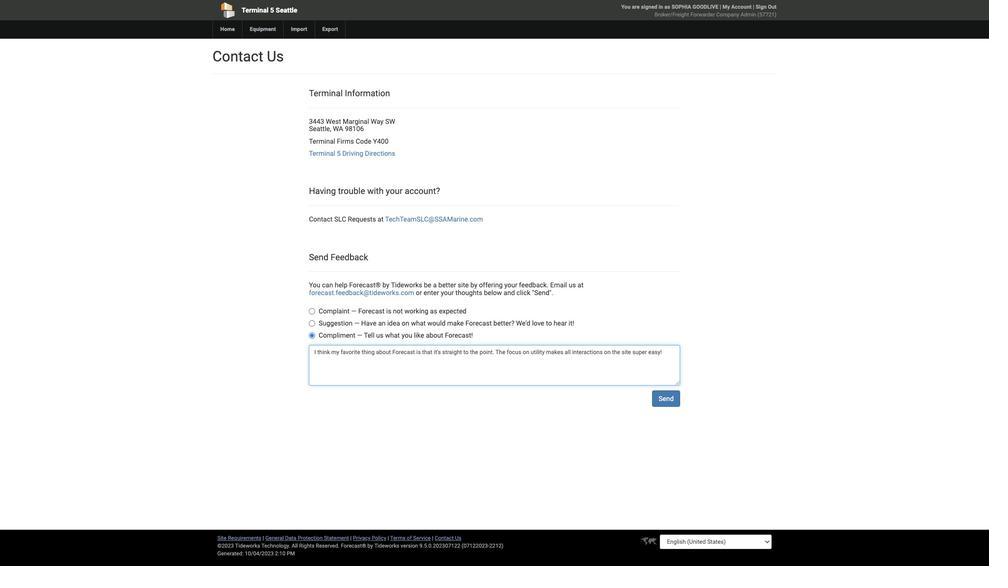 Task type: vqa. For each thing, say whether or not it's contained in the screenshot.
up
no



Task type: describe. For each thing, give the bounding box(es) containing it.
on
[[402, 320, 410, 328]]

account
[[732, 4, 752, 10]]

slc
[[335, 216, 346, 223]]

like
[[414, 332, 425, 340]]

better?
[[494, 320, 515, 328]]

0 horizontal spatial us
[[267, 48, 284, 65]]

| left the general
[[263, 536, 264, 542]]

2 horizontal spatial by
[[471, 282, 478, 289]]

1 horizontal spatial forecast
[[466, 320, 492, 328]]

contact us
[[213, 48, 284, 65]]

sign out link
[[756, 4, 777, 10]]

site
[[458, 282, 469, 289]]

0 horizontal spatial as
[[430, 308, 438, 316]]

sw
[[386, 118, 396, 125]]

home
[[220, 26, 235, 32]]

2 horizontal spatial your
[[505, 282, 518, 289]]

| left the sign
[[754, 4, 755, 10]]

thoughts
[[456, 289, 483, 297]]

requirements
[[228, 536, 262, 542]]

1 horizontal spatial your
[[441, 289, 454, 297]]

terms
[[391, 536, 406, 542]]

forwarder
[[691, 12, 716, 18]]

"send".
[[533, 289, 554, 297]]

having
[[309, 186, 336, 196]]

out
[[769, 4, 777, 10]]

broker/freight
[[655, 12, 690, 18]]

trouble
[[338, 186, 365, 196]]

general data protection statement link
[[266, 536, 349, 542]]

suggestion
[[319, 320, 353, 328]]

at inside you can help forecast® by tideworks be a better site by offering your feedback. email us at forecast.feedback@tideworks.com or enter your thoughts below and click "send".
[[578, 282, 584, 289]]

send for send feedback
[[309, 252, 329, 262]]

forecast® inside you can help forecast® by tideworks be a better site by offering your feedback. email us at forecast.feedback@tideworks.com or enter your thoughts below and click "send".
[[350, 282, 381, 289]]

| left my
[[720, 4, 722, 10]]

can
[[322, 282, 333, 289]]

(57721)
[[758, 12, 777, 18]]

way
[[371, 118, 384, 125]]

in
[[659, 4, 664, 10]]

a
[[433, 282, 437, 289]]

version
[[401, 544, 419, 550]]

marginal
[[343, 118, 369, 125]]

wa
[[333, 125, 344, 133]]

statement
[[324, 536, 349, 542]]

| right policy
[[388, 536, 389, 542]]

complaint
[[319, 308, 350, 316]]

my
[[723, 4, 731, 10]]

directions
[[365, 150, 396, 157]]

seattle
[[276, 6, 298, 14]]

service
[[413, 536, 431, 542]]

technology.
[[262, 544, 291, 550]]

send button
[[653, 391, 681, 408]]

home link
[[213, 20, 242, 39]]

0 vertical spatial what
[[411, 320, 426, 328]]

us inside site requirements | general data protection statement | privacy policy | terms of service | contact us ©2023 tideworks technology. all rights reserved. forecast® by tideworks version 9.5.0.202307122 (07122023-2212) generated: 10/04/2023 2:10 pm
[[455, 536, 462, 542]]

| left privacy
[[351, 536, 352, 542]]

my account link
[[723, 4, 752, 10]]

tideworks inside you can help forecast® by tideworks be a better site by offering your feedback. email us at forecast.feedback@tideworks.com or enter your thoughts below and click "send".
[[391, 282, 423, 289]]

pm
[[287, 551, 295, 558]]

signed
[[642, 4, 658, 10]]

equipment link
[[242, 20, 283, 39]]

1 vertical spatial what
[[385, 332, 400, 340]]

terms of service link
[[391, 536, 431, 542]]

contact for contact slc requests at techteamslc@ssamarine.com
[[309, 216, 333, 223]]

to
[[546, 320, 553, 328]]

forecast.feedback@tideworks.com link
[[309, 289, 415, 297]]

information
[[345, 88, 390, 98]]

1 vertical spatial us
[[377, 332, 384, 340]]

below
[[484, 289, 502, 297]]

are
[[632, 4, 640, 10]]

send for send
[[659, 395, 674, 403]]

©2023 tideworks
[[218, 544, 260, 550]]

enter
[[424, 289, 440, 297]]

it!
[[569, 320, 575, 328]]

have
[[362, 320, 377, 328]]

not
[[393, 308, 403, 316]]

compliment — tell us what you like about forecast!
[[319, 332, 473, 340]]

you are signed in as sophia goodlive | my account | sign out broker/freight forwarder company admin (57721)
[[622, 4, 777, 18]]

0 horizontal spatial 5
[[270, 6, 274, 14]]

techteamslc@ssamarine.com
[[385, 216, 484, 223]]

or
[[416, 289, 422, 297]]

we'd
[[517, 320, 531, 328]]

3443
[[309, 118, 324, 125]]

equipment
[[250, 26, 276, 32]]

generated:
[[218, 551, 244, 558]]

2212)
[[490, 544, 504, 550]]

as inside you are signed in as sophia goodlive | my account | sign out broker/freight forwarder company admin (57721)
[[665, 4, 671, 10]]

of
[[407, 536, 412, 542]]

terminal 5 seattle link
[[213, 0, 439, 20]]

site requirements | general data protection statement | privacy policy | terms of service | contact us ©2023 tideworks technology. all rights reserved. forecast® by tideworks version 9.5.0.202307122 (07122023-2212) generated: 10/04/2023 2:10 pm
[[218, 536, 504, 558]]

about
[[426, 332, 444, 340]]

9.5.0.202307122
[[420, 544, 461, 550]]

you can help forecast® by tideworks be a better site by offering your feedback. email us at forecast.feedback@tideworks.com or enter your thoughts below and click "send".
[[309, 282, 584, 297]]

general
[[266, 536, 284, 542]]

terminal 5 seattle
[[242, 6, 298, 14]]

privacy
[[353, 536, 371, 542]]

reserved.
[[316, 544, 340, 550]]



Task type: locate. For each thing, give the bounding box(es) containing it.
2:10
[[275, 551, 286, 558]]

forecast.feedback@tideworks.com
[[309, 289, 415, 297]]

forecast!
[[445, 332, 473, 340]]

you
[[622, 4, 631, 10], [309, 282, 321, 289]]

by down privacy policy link
[[368, 544, 373, 550]]

techteamslc@ssamarine.com link
[[385, 216, 484, 223]]

0 vertical spatial us
[[267, 48, 284, 65]]

privacy policy link
[[353, 536, 387, 542]]

be
[[424, 282, 432, 289]]

1 vertical spatial you
[[309, 282, 321, 289]]

data
[[285, 536, 297, 542]]

contact inside site requirements | general data protection statement | privacy policy | terms of service | contact us ©2023 tideworks technology. all rights reserved. forecast® by tideworks version 9.5.0.202307122 (07122023-2212) generated: 10/04/2023 2:10 pm
[[435, 536, 454, 542]]

0 vertical spatial contact
[[213, 48, 264, 65]]

site
[[218, 536, 227, 542]]

what up like
[[411, 320, 426, 328]]

contact down home link
[[213, 48, 264, 65]]

0 horizontal spatial contact
[[213, 48, 264, 65]]

0 vertical spatial forecast
[[359, 308, 385, 316]]

west
[[326, 118, 341, 125]]

us down equipment "link" in the left top of the page
[[267, 48, 284, 65]]

0 vertical spatial 5
[[270, 6, 274, 14]]

0 vertical spatial send
[[309, 252, 329, 262]]

— for tell
[[357, 332, 363, 340]]

1 vertical spatial at
[[578, 282, 584, 289]]

seattle,
[[309, 125, 332, 133]]

compliment
[[319, 332, 356, 340]]

you left can
[[309, 282, 321, 289]]

your right "a"
[[441, 289, 454, 297]]

driving
[[343, 150, 364, 157]]

forecast® inside site requirements | general data protection statement | privacy policy | terms of service | contact us ©2023 tideworks technology. all rights reserved. forecast® by tideworks version 9.5.0.202307122 (07122023-2212) generated: 10/04/2023 2:10 pm
[[341, 544, 366, 550]]

sophia
[[672, 4, 692, 10]]

1 horizontal spatial by
[[383, 282, 390, 289]]

by up is on the bottom of page
[[383, 282, 390, 289]]

having trouble with your account?
[[309, 186, 441, 196]]

send feedback
[[309, 252, 368, 262]]

us
[[569, 282, 576, 289], [377, 332, 384, 340]]

y400
[[373, 137, 389, 145]]

1 horizontal spatial you
[[622, 4, 631, 10]]

5
[[270, 6, 274, 14], [337, 150, 341, 157]]

5 down firms at the top of page
[[337, 150, 341, 157]]

0 horizontal spatial you
[[309, 282, 321, 289]]

all
[[292, 544, 298, 550]]

0 vertical spatial tideworks
[[391, 282, 423, 289]]

0 vertical spatial forecast®
[[350, 282, 381, 289]]

98106
[[345, 125, 364, 133]]

0 horizontal spatial send
[[309, 252, 329, 262]]

site requirements link
[[218, 536, 262, 542]]

1 horizontal spatial 5
[[337, 150, 341, 157]]

your right below
[[505, 282, 518, 289]]

1 vertical spatial forecast®
[[341, 544, 366, 550]]

company
[[717, 12, 740, 18]]

1 horizontal spatial contact
[[309, 216, 333, 223]]

0 horizontal spatial us
[[377, 332, 384, 340]]

working
[[405, 308, 429, 316]]

terminal information
[[309, 88, 390, 98]]

1 vertical spatial forecast
[[466, 320, 492, 328]]

5 inside 3443 west marginal way sw seattle, wa 98106 terminal firms code y400 terminal 5 driving directions
[[337, 150, 341, 157]]

firms
[[337, 137, 354, 145]]

admin
[[741, 12, 757, 18]]

— for have
[[355, 320, 360, 328]]

0 horizontal spatial your
[[386, 186, 403, 196]]

at right "email"
[[578, 282, 584, 289]]

requests
[[348, 216, 376, 223]]

is
[[387, 308, 392, 316]]

rights
[[299, 544, 315, 550]]

2 vertical spatial —
[[357, 332, 363, 340]]

None radio
[[309, 321, 316, 327], [309, 333, 316, 339], [309, 321, 316, 327], [309, 333, 316, 339]]

None radio
[[309, 309, 316, 315]]

make
[[448, 320, 464, 328]]

0 horizontal spatial at
[[378, 216, 384, 223]]

your
[[386, 186, 403, 196], [505, 282, 518, 289], [441, 289, 454, 297]]

2 vertical spatial contact
[[435, 536, 454, 542]]

you inside you can help forecast® by tideworks be a better site by offering your feedback. email us at forecast.feedback@tideworks.com or enter your thoughts below and click "send".
[[309, 282, 321, 289]]

send inside button
[[659, 395, 674, 403]]

you left are
[[622, 4, 631, 10]]

1 horizontal spatial at
[[578, 282, 584, 289]]

us up 9.5.0.202307122
[[455, 536, 462, 542]]

forecast® right help
[[350, 282, 381, 289]]

offering
[[480, 282, 503, 289]]

by right site at the left
[[471, 282, 478, 289]]

5 left seattle
[[270, 6, 274, 14]]

at right "requests"
[[378, 216, 384, 223]]

as right in
[[665, 4, 671, 10]]

0 vertical spatial at
[[378, 216, 384, 223]]

click
[[517, 289, 531, 297]]

contact left slc
[[309, 216, 333, 223]]

contact
[[213, 48, 264, 65], [309, 216, 333, 223], [435, 536, 454, 542]]

at
[[378, 216, 384, 223], [578, 282, 584, 289]]

0 horizontal spatial what
[[385, 332, 400, 340]]

1 horizontal spatial what
[[411, 320, 426, 328]]

us right the tell
[[377, 332, 384, 340]]

0 vertical spatial you
[[622, 4, 631, 10]]

| up 9.5.0.202307122
[[432, 536, 434, 542]]

by
[[383, 282, 390, 289], [471, 282, 478, 289], [368, 544, 373, 550]]

policy
[[372, 536, 387, 542]]

expected
[[439, 308, 467, 316]]

feedback
[[331, 252, 368, 262]]

your right the with
[[386, 186, 403, 196]]

1 horizontal spatial us
[[455, 536, 462, 542]]

email
[[551, 282, 568, 289]]

1 vertical spatial tideworks
[[375, 544, 400, 550]]

forecast right make
[[466, 320, 492, 328]]

what down the idea
[[385, 332, 400, 340]]

terminal
[[242, 6, 269, 14], [309, 88, 343, 98], [309, 137, 336, 145], [309, 150, 336, 157]]

— right 'complaint'
[[352, 308, 357, 316]]

would
[[428, 320, 446, 328]]

forecast® down privacy
[[341, 544, 366, 550]]

0 vertical spatial us
[[569, 282, 576, 289]]

protection
[[298, 536, 323, 542]]

tideworks down policy
[[375, 544, 400, 550]]

suggestion — have an idea on what would make forecast better? we'd love to hear it!
[[319, 320, 575, 328]]

1 horizontal spatial send
[[659, 395, 674, 403]]

forecast®
[[350, 282, 381, 289], [341, 544, 366, 550]]

1 vertical spatial send
[[659, 395, 674, 403]]

1 horizontal spatial us
[[569, 282, 576, 289]]

with
[[368, 186, 384, 196]]

1 vertical spatial contact
[[309, 216, 333, 223]]

0 horizontal spatial by
[[368, 544, 373, 550]]

as up would
[[430, 308, 438, 316]]

sign
[[756, 4, 767, 10]]

forecast up have
[[359, 308, 385, 316]]

love
[[532, 320, 545, 328]]

tideworks left be
[[391, 282, 423, 289]]

— left the tell
[[357, 332, 363, 340]]

contact us link
[[435, 536, 462, 542]]

us inside you can help forecast® by tideworks be a better site by offering your feedback. email us at forecast.feedback@tideworks.com or enter your thoughts below and click "send".
[[569, 282, 576, 289]]

3443 west marginal way sw seattle, wa 98106 terminal firms code y400 terminal 5 driving directions
[[309, 118, 396, 157]]

None text field
[[309, 346, 681, 386]]

export
[[323, 26, 338, 32]]

2 horizontal spatial contact
[[435, 536, 454, 542]]

export link
[[315, 20, 346, 39]]

import
[[291, 26, 308, 32]]

0 vertical spatial —
[[352, 308, 357, 316]]

us right "email"
[[569, 282, 576, 289]]

you for you can help forecast® by tideworks be a better site by offering your feedback. email us at forecast.feedback@tideworks.com or enter your thoughts below and click "send".
[[309, 282, 321, 289]]

0 horizontal spatial forecast
[[359, 308, 385, 316]]

1 horizontal spatial as
[[665, 4, 671, 10]]

1 vertical spatial us
[[455, 536, 462, 542]]

|
[[720, 4, 722, 10], [754, 4, 755, 10], [263, 536, 264, 542], [351, 536, 352, 542], [388, 536, 389, 542], [432, 536, 434, 542]]

— for forecast
[[352, 308, 357, 316]]

contact for contact us
[[213, 48, 264, 65]]

1 vertical spatial as
[[430, 308, 438, 316]]

— left have
[[355, 320, 360, 328]]

1 vertical spatial —
[[355, 320, 360, 328]]

by inside site requirements | general data protection statement | privacy policy | terms of service | contact us ©2023 tideworks technology. all rights reserved. forecast® by tideworks version 9.5.0.202307122 (07122023-2212) generated: 10/04/2023 2:10 pm
[[368, 544, 373, 550]]

tideworks inside site requirements | general data protection statement | privacy policy | terms of service | contact us ©2023 tideworks technology. all rights reserved. forecast® by tideworks version 9.5.0.202307122 (07122023-2212) generated: 10/04/2023 2:10 pm
[[375, 544, 400, 550]]

1 vertical spatial 5
[[337, 150, 341, 157]]

an
[[379, 320, 386, 328]]

better
[[439, 282, 457, 289]]

what
[[411, 320, 426, 328], [385, 332, 400, 340]]

help
[[335, 282, 348, 289]]

you inside you are signed in as sophia goodlive | my account | sign out broker/freight forwarder company admin (57721)
[[622, 4, 631, 10]]

feedback.
[[520, 282, 549, 289]]

as
[[665, 4, 671, 10], [430, 308, 438, 316]]

you for you are signed in as sophia goodlive | my account | sign out broker/freight forwarder company admin (57721)
[[622, 4, 631, 10]]

complaint — forecast is not working as expected
[[319, 308, 467, 316]]

forecast
[[359, 308, 385, 316], [466, 320, 492, 328]]

0 vertical spatial as
[[665, 4, 671, 10]]

contact up 9.5.0.202307122
[[435, 536, 454, 542]]

contact slc requests at techteamslc@ssamarine.com
[[309, 216, 484, 223]]

you
[[402, 332, 413, 340]]



